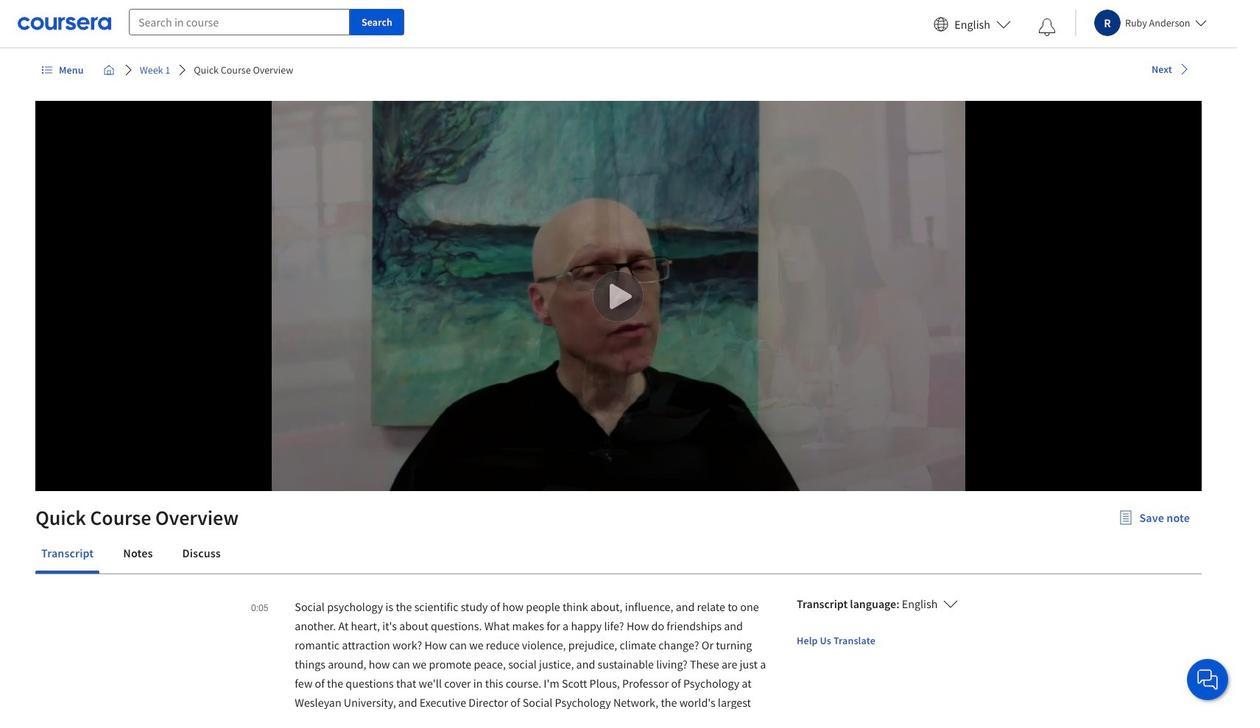 Task type: locate. For each thing, give the bounding box(es) containing it.
related lecture content tabs tab list
[[35, 535, 1202, 574]]



Task type: vqa. For each thing, say whether or not it's contained in the screenshot.
Page Navigation Navigation at right bottom
no



Task type: describe. For each thing, give the bounding box(es) containing it.
coursera image
[[18, 12, 111, 36]]

Search in course text field
[[129, 9, 350, 35]]

home image
[[103, 64, 115, 76]]



